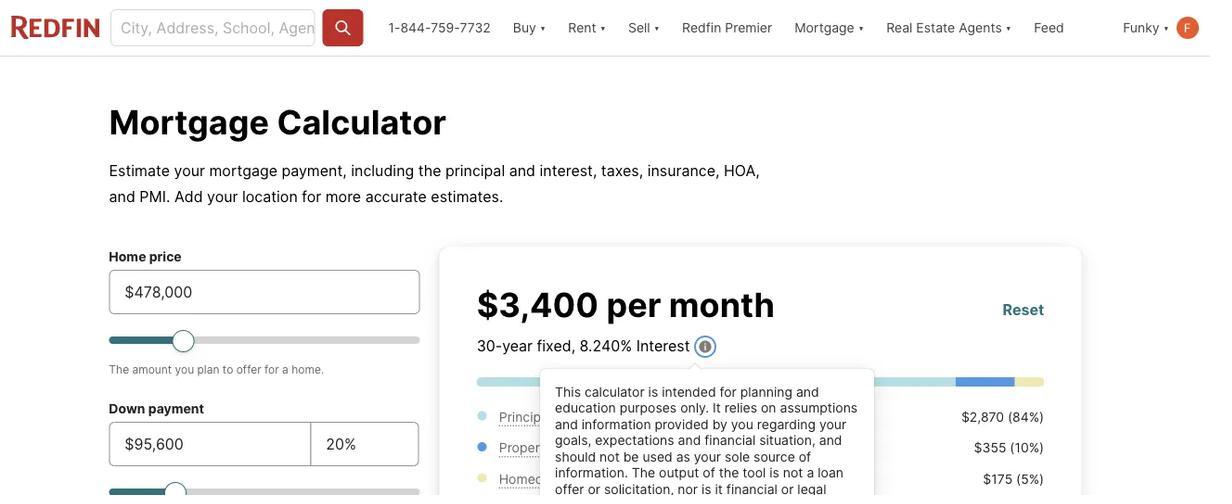 Task type: vqa. For each thing, say whether or not it's contained in the screenshot.
the 7732
yes



Task type: describe. For each thing, give the bounding box(es) containing it.
sell ▾
[[629, 20, 660, 36]]

for inside estimate your mortgage payment, including the principal and interest, taxes, insurance, hoa, and pmi. add your location for more accurate estimates.
[[302, 188, 321, 206]]

tool
[[743, 466, 766, 482]]

0 horizontal spatial interest
[[582, 410, 629, 425]]

buy ▾ button
[[502, 0, 557, 56]]

mortgage ▾
[[795, 20, 865, 36]]

by
[[713, 417, 728, 433]]

your right as
[[694, 450, 722, 465]]

amount
[[132, 363, 172, 377]]

on
[[761, 401, 777, 417]]

real estate agents ▾ link
[[887, 0, 1012, 56]]

down
[[109, 401, 145, 417]]

buy ▾
[[513, 20, 546, 36]]

year
[[503, 337, 533, 355]]

submit search image
[[334, 19, 352, 37]]

your up add
[[174, 162, 205, 180]]

7732
[[460, 20, 491, 36]]

month
[[669, 285, 775, 325]]

insurance,
[[648, 162, 720, 180]]

$3,400 per month
[[477, 285, 775, 325]]

0 vertical spatial offer
[[237, 363, 262, 377]]

sell
[[629, 20, 651, 36]]

0 horizontal spatial of
[[703, 466, 716, 482]]

reset
[[1003, 301, 1045, 319]]

30-year fixed, 8.240% interest
[[477, 337, 690, 355]]

or
[[588, 482, 601, 496]]

be
[[624, 450, 639, 465]]

estimates.
[[431, 188, 504, 206]]

home price
[[109, 249, 182, 265]]

funky ▾
[[1124, 20, 1170, 36]]

more
[[326, 188, 361, 206]]

the inside this calculator is intended for planning and education purposes only.  it relies on assumptions and information provided by you regarding your goals, expectations and financial situation, and should not be used as your sole source of information.  the output of the tool is not a loan offer or solicitation, nor is it financial or
[[719, 466, 740, 482]]

(5%)
[[1017, 472, 1045, 488]]

loan
[[818, 466, 844, 482]]

calculator
[[277, 102, 447, 142]]

solicitation,
[[605, 482, 674, 496]]

rent ▾
[[569, 20, 606, 36]]

844-
[[401, 20, 431, 36]]

nor
[[678, 482, 698, 496]]

▾ for funky ▾
[[1164, 20, 1170, 36]]

Down Payment Slider range field
[[109, 482, 420, 496]]

estimate
[[109, 162, 170, 180]]

home
[[109, 249, 146, 265]]

it
[[716, 482, 723, 496]]

sell ▾ button
[[618, 0, 671, 56]]

goals,
[[555, 433, 592, 449]]

payment
[[148, 401, 204, 417]]

$2,870 (84%)
[[962, 410, 1045, 425]]

interest,
[[540, 162, 597, 180]]

mortgage
[[209, 162, 278, 180]]

source
[[754, 450, 796, 465]]

2 horizontal spatial is
[[770, 466, 780, 482]]

price
[[149, 249, 182, 265]]

1 vertical spatial financial
[[727, 482, 778, 496]]

education
[[555, 401, 616, 417]]

City, Address, School, Agent, ZIP search field
[[111, 9, 315, 46]]

feed button
[[1023, 0, 1113, 56]]

taxes
[[556, 441, 592, 456]]

1-844-759-7732
[[389, 20, 491, 36]]

property taxes
[[499, 441, 592, 456]]

759-
[[431, 20, 460, 36]]

user photo image
[[1178, 17, 1200, 39]]

redfin premier button
[[671, 0, 784, 56]]

agents
[[959, 20, 1003, 36]]

mortgage ▾ button
[[784, 0, 876, 56]]

principal
[[446, 162, 505, 180]]

pmi.
[[140, 188, 170, 206]]

offer inside this calculator is intended for planning and education purposes only.  it relies on assumptions and information provided by you regarding your goals, expectations and financial situation, and should not be used as your sole source of information.  the output of the tool is not a loan offer or solicitation, nor is it financial or
[[555, 482, 585, 496]]

homeowners'
[[499, 472, 583, 488]]

1-844-759-7732 link
[[389, 20, 491, 36]]

premier
[[726, 20, 773, 36]]

should
[[555, 450, 596, 465]]

the inside this calculator is intended for planning and education purposes only.  it relies on assumptions and information provided by you regarding your goals, expectations and financial situation, and should not be used as your sole source of information.  the output of the tool is not a loan offer or solicitation, nor is it financial or
[[632, 466, 656, 482]]

1 vertical spatial for
[[265, 363, 279, 377]]

real estate agents ▾ button
[[876, 0, 1023, 56]]

reset button
[[1003, 299, 1045, 322]]

rent ▾ button
[[569, 0, 606, 56]]

calculator
[[585, 385, 645, 400]]

only.
[[681, 401, 710, 417]]

estate
[[917, 20, 956, 36]]

homeowners' insurance link
[[499, 472, 647, 488]]

redfin premier
[[683, 20, 773, 36]]



Task type: locate. For each thing, give the bounding box(es) containing it.
1 horizontal spatial the
[[632, 466, 656, 482]]

mortgage up 'estimate'
[[109, 102, 269, 142]]

1 horizontal spatial mortgage
[[795, 20, 855, 36]]

the up accurate
[[419, 162, 442, 180]]

per
[[607, 285, 662, 325]]

offer
[[237, 363, 262, 377], [555, 482, 585, 496]]

1 horizontal spatial a
[[807, 466, 815, 482]]

buy ▾ button
[[513, 0, 546, 56]]

2 ▾ from the left
[[600, 20, 606, 36]]

for
[[302, 188, 321, 206], [265, 363, 279, 377], [720, 385, 737, 400]]

rent ▾ button
[[557, 0, 618, 56]]

financial
[[705, 433, 756, 449], [727, 482, 778, 496]]

and
[[510, 162, 536, 180], [109, 188, 135, 206], [797, 385, 820, 400], [555, 410, 579, 425], [555, 417, 578, 433], [678, 433, 701, 449], [820, 433, 843, 449]]

is up purposes
[[649, 385, 659, 400]]

mortgage for mortgage ▾
[[795, 20, 855, 36]]

▾ for buy ▾
[[540, 20, 546, 36]]

not
[[600, 450, 620, 465], [784, 466, 804, 482]]

▾ for rent ▾
[[600, 20, 606, 36]]

$355
[[975, 441, 1007, 456]]

0 vertical spatial is
[[649, 385, 659, 400]]

0 vertical spatial you
[[175, 363, 194, 377]]

2 vertical spatial is
[[702, 482, 712, 496]]

0 vertical spatial for
[[302, 188, 321, 206]]

not left the be
[[600, 450, 620, 465]]

this
[[555, 385, 581, 400]]

1 horizontal spatial interest
[[637, 337, 690, 355]]

rent
[[569, 20, 597, 36]]

planning
[[741, 385, 793, 400]]

you down relies
[[732, 417, 754, 433]]

30-
[[477, 337, 503, 355]]

1 ▾ from the left
[[540, 20, 546, 36]]

you left plan
[[175, 363, 194, 377]]

location
[[242, 188, 298, 206]]

▾ right agents
[[1006, 20, 1012, 36]]

you
[[175, 363, 194, 377], [732, 417, 754, 433]]

financial up sole
[[705, 433, 756, 449]]

mortgage
[[795, 20, 855, 36], [109, 102, 269, 142]]

the up solicitation,
[[632, 466, 656, 482]]

information
[[582, 417, 652, 433]]

0 horizontal spatial not
[[600, 450, 620, 465]]

8.240%
[[580, 337, 633, 355]]

2 vertical spatial for
[[720, 385, 737, 400]]

▾ left real
[[859, 20, 865, 36]]

for down home price slider range field
[[265, 363, 279, 377]]

mortgage ▾ button
[[795, 0, 865, 56]]

1 horizontal spatial you
[[732, 417, 754, 433]]

1 vertical spatial mortgage
[[109, 102, 269, 142]]

a left home.
[[282, 363, 289, 377]]

mortgage for mortgage calculator
[[109, 102, 269, 142]]

0 vertical spatial interest
[[637, 337, 690, 355]]

0 horizontal spatial a
[[282, 363, 289, 377]]

estimate your mortgage payment, including the principal and interest, taxes, insurance, hoa, and pmi. add your location for more accurate estimates.
[[109, 162, 760, 206]]

$2,870
[[962, 410, 1005, 425]]

(10%)
[[1011, 441, 1045, 456]]

for down payment,
[[302, 188, 321, 206]]

the up it
[[719, 466, 740, 482]]

mortgage calculator
[[109, 102, 447, 142]]

your down assumptions on the bottom right of page
[[820, 417, 847, 433]]

the left amount
[[109, 363, 129, 377]]

0 horizontal spatial the
[[109, 363, 129, 377]]

intended
[[662, 385, 717, 400]]

a inside this calculator is intended for planning and education purposes only.  it relies on assumptions and information provided by you regarding your goals, expectations and financial situation, and should not be used as your sole source of information.  the output of the tool is not a loan offer or solicitation, nor is it financial or
[[807, 466, 815, 482]]

1 vertical spatial you
[[732, 417, 754, 433]]

hoa,
[[724, 162, 760, 180]]

1 vertical spatial the
[[719, 466, 740, 482]]

funky
[[1124, 20, 1160, 36]]

down payment
[[109, 401, 204, 417]]

real estate agents ▾
[[887, 20, 1012, 36]]

accurate
[[366, 188, 427, 206]]

1 vertical spatial is
[[770, 466, 780, 482]]

4 ▾ from the left
[[859, 20, 865, 36]]

mortgage inside mortgage ▾ dropdown button
[[795, 20, 855, 36]]

▾
[[540, 20, 546, 36], [600, 20, 606, 36], [654, 20, 660, 36], [859, 20, 865, 36], [1006, 20, 1012, 36], [1164, 20, 1170, 36]]

used
[[643, 450, 673, 465]]

interest down per
[[637, 337, 690, 355]]

1 vertical spatial offer
[[555, 482, 585, 496]]

0 horizontal spatial is
[[649, 385, 659, 400]]

1 horizontal spatial is
[[702, 482, 712, 496]]

interest
[[637, 337, 690, 355], [582, 410, 629, 425]]

add
[[174, 188, 203, 206]]

relies
[[725, 401, 758, 417]]

of down situation,
[[799, 450, 812, 465]]

▾ for sell ▾
[[654, 20, 660, 36]]

1 horizontal spatial the
[[719, 466, 740, 482]]

0 vertical spatial financial
[[705, 433, 756, 449]]

$175 (5%)
[[984, 472, 1045, 488]]

your down mortgage
[[207, 188, 238, 206]]

1 horizontal spatial offer
[[555, 482, 585, 496]]

expectations
[[596, 433, 675, 449]]

a
[[282, 363, 289, 377], [807, 466, 815, 482]]

0 vertical spatial the
[[109, 363, 129, 377]]

principal and interest link
[[499, 410, 629, 425]]

sell ▾ button
[[629, 0, 660, 56]]

insurance
[[587, 472, 647, 488]]

the amount you plan to offer for a home.
[[109, 363, 324, 377]]

0 horizontal spatial you
[[175, 363, 194, 377]]

interest down calculator
[[582, 410, 629, 425]]

▾ right the sell
[[654, 20, 660, 36]]

offer right to
[[237, 363, 262, 377]]

0 horizontal spatial mortgage
[[109, 102, 269, 142]]

of
[[799, 450, 812, 465], [703, 466, 716, 482]]

is left it
[[702, 482, 712, 496]]

the inside estimate your mortgage payment, including the principal and interest, taxes, insurance, hoa, and pmi. add your location for more accurate estimates.
[[419, 162, 442, 180]]

0 vertical spatial a
[[282, 363, 289, 377]]

offer left or
[[555, 482, 585, 496]]

0 horizontal spatial offer
[[237, 363, 262, 377]]

2 horizontal spatial for
[[720, 385, 737, 400]]

financial down 'tool'
[[727, 482, 778, 496]]

for up it
[[720, 385, 737, 400]]

0 vertical spatial the
[[419, 162, 442, 180]]

▾ right rent
[[600, 20, 606, 36]]

homeowners' insurance
[[499, 472, 647, 488]]

fixed,
[[537, 337, 576, 355]]

mortgage left real
[[795, 20, 855, 36]]

purposes
[[620, 401, 677, 417]]

1 vertical spatial a
[[807, 466, 815, 482]]

▾ right "buy"
[[540, 20, 546, 36]]

6 ▾ from the left
[[1164, 20, 1170, 36]]

situation,
[[760, 433, 816, 449]]

0 horizontal spatial for
[[265, 363, 279, 377]]

buy
[[513, 20, 537, 36]]

plan
[[197, 363, 220, 377]]

principal and interest
[[499, 410, 629, 425]]

1 vertical spatial the
[[632, 466, 656, 482]]

▾ for mortgage ▾
[[859, 20, 865, 36]]

▾ left user photo
[[1164, 20, 1170, 36]]

1 horizontal spatial for
[[302, 188, 321, 206]]

None text field
[[125, 281, 405, 304], [125, 434, 296, 456], [326, 434, 404, 456], [125, 281, 405, 304], [125, 434, 296, 456], [326, 434, 404, 456]]

your
[[174, 162, 205, 180], [207, 188, 238, 206], [820, 417, 847, 433], [694, 450, 722, 465]]

not down source
[[784, 466, 804, 482]]

the
[[109, 363, 129, 377], [632, 466, 656, 482]]

$175
[[984, 472, 1013, 488]]

is down source
[[770, 466, 780, 482]]

0 horizontal spatial the
[[419, 162, 442, 180]]

it
[[713, 401, 721, 417]]

this calculator is intended for planning and education purposes only.  it relies on assumptions and information provided by you regarding your goals, expectations and financial situation, and should not be used as your sole source of information.  the output of the tool is not a loan offer or solicitation, nor is it financial or link
[[541, 340, 875, 496]]

real
[[887, 20, 913, 36]]

property
[[499, 441, 553, 456]]

1 horizontal spatial of
[[799, 450, 812, 465]]

Home Price Slider range field
[[109, 330, 420, 352]]

sole
[[725, 450, 750, 465]]

feed
[[1035, 20, 1065, 36]]

$355 (10%)
[[975, 441, 1045, 456]]

5 ▾ from the left
[[1006, 20, 1012, 36]]

1 horizontal spatial not
[[784, 466, 804, 482]]

assumptions
[[781, 401, 858, 417]]

regarding
[[758, 417, 816, 433]]

as
[[677, 450, 691, 465]]

for inside this calculator is intended for planning and education purposes only.  it relies on assumptions and information provided by you regarding your goals, expectations and financial situation, and should not be used as your sole source of information.  the output of the tool is not a loan offer or solicitation, nor is it financial or
[[720, 385, 737, 400]]

including
[[351, 162, 414, 180]]

0 vertical spatial mortgage
[[795, 20, 855, 36]]

3 ▾ from the left
[[654, 20, 660, 36]]

of up it
[[703, 466, 716, 482]]

a left loan
[[807, 466, 815, 482]]

this calculator is intended for planning and education purposes only.  it relies on assumptions and information provided by you regarding your goals, expectations and financial situation, and should not be used as your sole source of information.  the output of the tool is not a loan offer or solicitation, nor is it financial or
[[555, 385, 858, 496]]

taxes,
[[602, 162, 644, 180]]

1 vertical spatial interest
[[582, 410, 629, 425]]

you inside this calculator is intended for planning and education purposes only.  it relies on assumptions and information provided by you regarding your goals, expectations and financial situation, and should not be used as your sole source of information.  the output of the tool is not a loan offer or solicitation, nor is it financial or
[[732, 417, 754, 433]]

provided
[[655, 417, 709, 433]]



